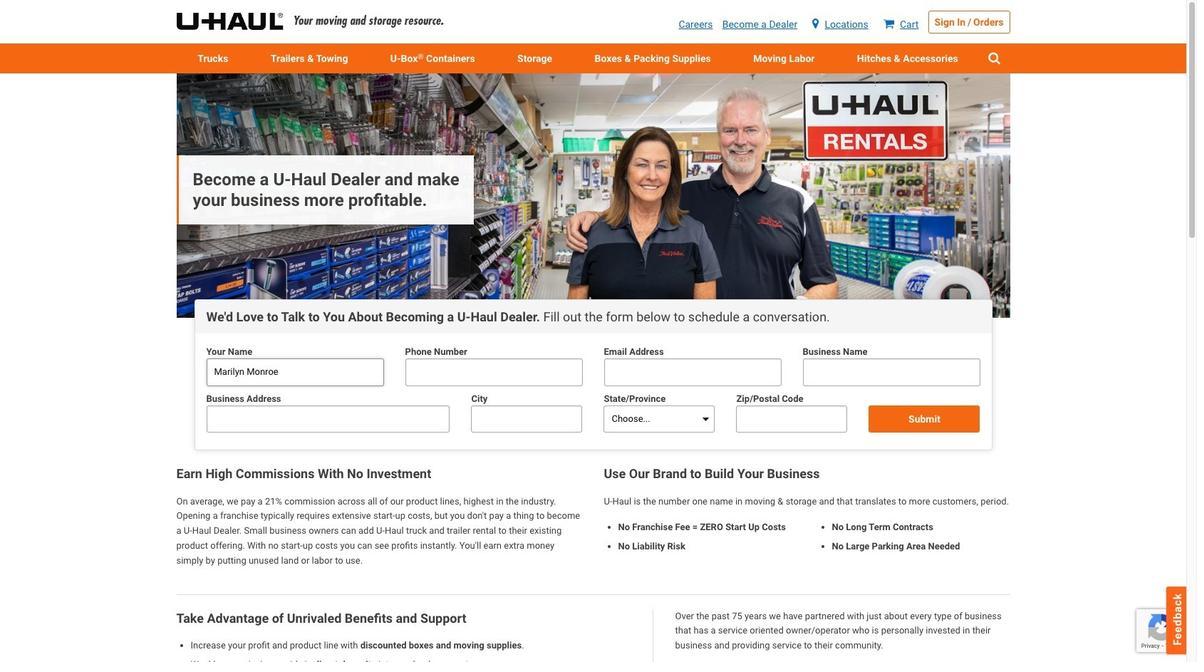Task type: vqa. For each thing, say whether or not it's contained in the screenshot.
NAVIGATION
no



Task type: describe. For each thing, give the bounding box(es) containing it.
5 menu item from the left
[[732, 43, 836, 74]]

2 menu item from the left
[[250, 43, 369, 74]]

a couple inside of a u-haul store image
[[176, 74, 1010, 318]]



Task type: locate. For each thing, give the bounding box(es) containing it.
None telephone field
[[405, 359, 583, 386]]

1 menu item from the left
[[176, 43, 250, 74]]

6 menu item from the left
[[836, 43, 980, 74]]

menu item
[[176, 43, 250, 74], [250, 43, 369, 74], [496, 43, 574, 74], [574, 43, 732, 74], [732, 43, 836, 74], [836, 43, 980, 74]]

banner
[[0, 0, 1187, 74], [176, 74, 1010, 318]]

None text field
[[206, 359, 384, 386], [471, 406, 583, 433], [206, 359, 384, 386], [471, 406, 583, 433]]

None text field
[[803, 359, 980, 386], [206, 406, 450, 433], [737, 406, 848, 433], [803, 359, 980, 386], [206, 406, 450, 433], [737, 406, 848, 433]]

None email field
[[604, 359, 782, 386]]

4 menu item from the left
[[574, 43, 732, 74]]

menu
[[176, 43, 1010, 74]]

3 menu item from the left
[[496, 43, 574, 74]]



